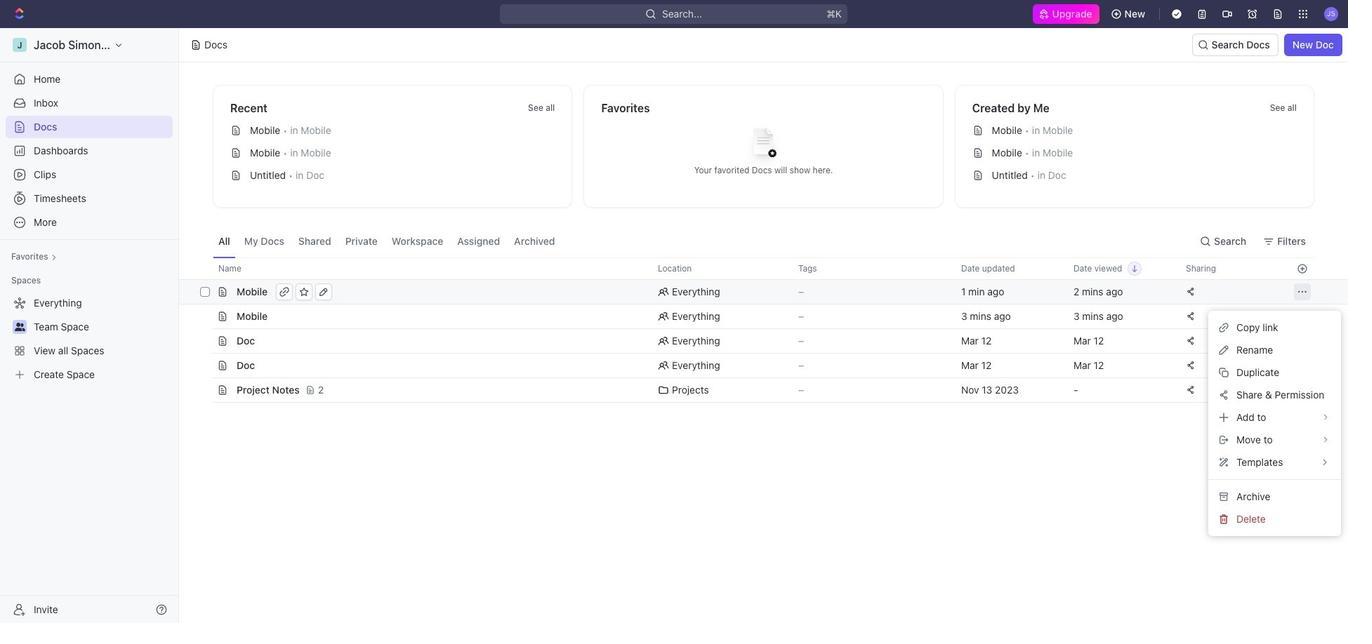 Task type: vqa. For each thing, say whether or not it's contained in the screenshot.
tab list
yes



Task type: describe. For each thing, give the bounding box(es) containing it.
sidebar navigation
[[0, 28, 179, 624]]



Task type: locate. For each thing, give the bounding box(es) containing it.
column header
[[197, 258, 213, 280]]

cell
[[197, 305, 213, 329], [197, 329, 213, 353], [197, 354, 213, 378], [197, 378, 213, 402]]

tree
[[6, 292, 173, 386]]

3 cell from the top
[[197, 354, 213, 378]]

1 cell from the top
[[197, 305, 213, 329]]

tab list
[[213, 225, 561, 258]]

no favorited docs image
[[735, 117, 792, 173]]

4 cell from the top
[[197, 378, 213, 402]]

row
[[197, 258, 1314, 280], [179, 279, 1348, 305], [197, 304, 1314, 329], [197, 329, 1314, 354], [197, 353, 1314, 378], [197, 378, 1314, 403]]

tree inside sidebar navigation
[[6, 292, 173, 386]]

table
[[179, 258, 1348, 403]]

2 cell from the top
[[197, 329, 213, 353]]



